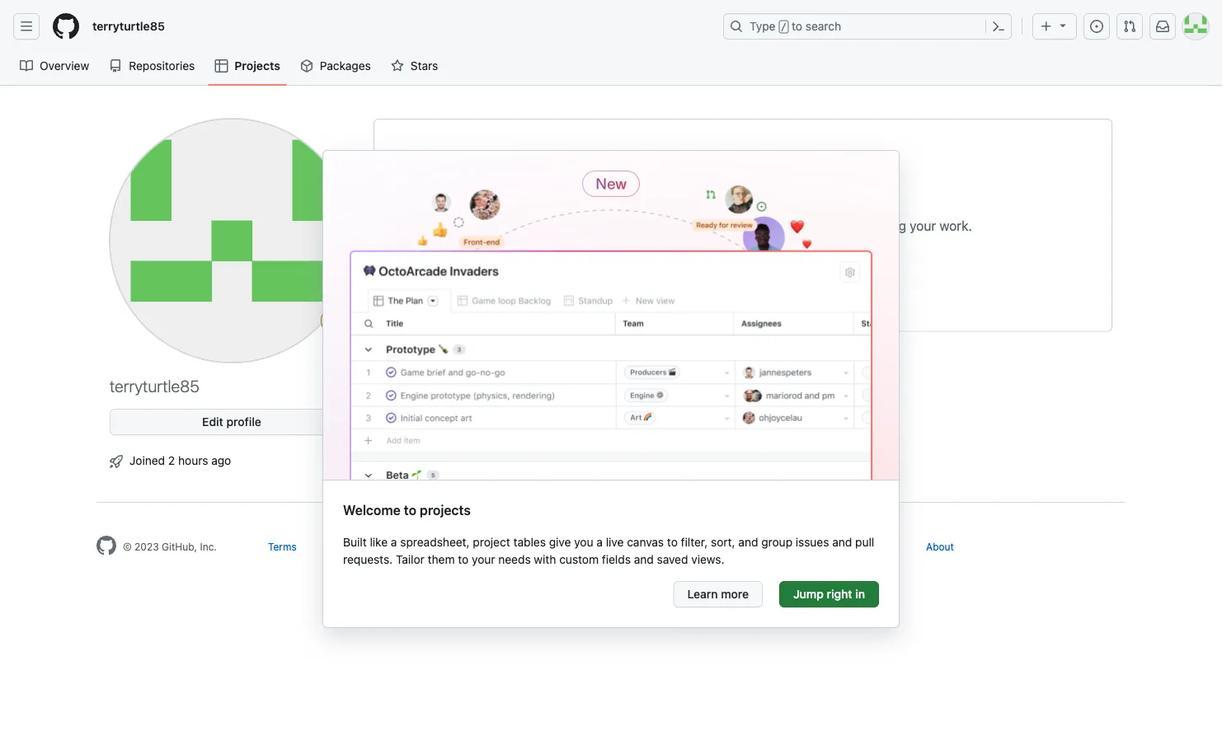 Task type: vqa. For each thing, say whether or not it's contained in the screenshot.
package image
yes



Task type: describe. For each thing, give the bounding box(es) containing it.
security
[[396, 541, 434, 553]]

welcome
[[343, 503, 401, 518]]

0 horizontal spatial github
[[625, 541, 658, 553]]

learn
[[688, 588, 718, 601]]

privacy link
[[329, 541, 363, 553]]

them
[[428, 553, 455, 566]]

new project button
[[700, 257, 787, 283]]

tool
[[732, 218, 754, 233]]

and inside "create your first github project projects are a customizable, flexible tool for planning and tracking your work."
[[832, 218, 854, 233]]

github,
[[162, 541, 197, 553]]

contact github
[[585, 541, 658, 553]]

create
[[625, 190, 676, 210]]

new
[[710, 263, 735, 277]]

filter,
[[681, 535, 708, 549]]

projects inside "create your first github project projects are a customizable, flexible tool for planning and tracking your work."
[[514, 218, 563, 233]]

jump
[[794, 588, 824, 601]]

new project
[[710, 263, 776, 277]]

1 vertical spatial terryturtle85
[[110, 376, 200, 396]]

tables
[[514, 535, 546, 549]]

more
[[721, 588, 749, 601]]

training link
[[803, 541, 840, 553]]

first
[[717, 190, 747, 210]]

like
[[370, 535, 388, 549]]

training
[[803, 541, 840, 553]]

projects
[[420, 503, 471, 518]]

for
[[758, 218, 774, 233]]

api link
[[755, 541, 771, 553]]

issue opened image
[[1090, 20, 1104, 33]]

edit
[[202, 415, 223, 429]]

tracking
[[858, 218, 907, 233]]

2 horizontal spatial your
[[910, 218, 936, 233]]

tailor
[[396, 553, 425, 566]]

©
[[123, 541, 132, 553]]

packages link
[[294, 54, 378, 78]]

privacy
[[329, 541, 363, 553]]

requests.
[[343, 553, 393, 566]]

repositories link
[[102, 54, 202, 78]]

docs
[[529, 541, 553, 553]]

plus image
[[1040, 20, 1053, 33]]

with
[[534, 553, 556, 566]]

saved
[[657, 553, 688, 566]]

1 vertical spatial homepage image
[[97, 536, 116, 556]]

blog
[[873, 541, 894, 553]]

learn more link
[[673, 581, 763, 608]]

edit profile button
[[110, 409, 354, 436]]

welcome to projects
[[343, 503, 471, 518]]

your inside built like a spreadsheet, project tables give you a live canvas to filter, sort, and group issues and pull requests. tailor them to your needs with custom fields and saved views.
[[472, 553, 495, 566]]

edit profile
[[202, 415, 261, 429]]

triangle down image
[[1057, 19, 1070, 32]]

table image for create your first github project
[[733, 159, 753, 179]]

built like a spreadsheet, project tables give you a live canvas to filter, sort, and group issues and pull requests. tailor them to your needs with custom fields and saved views.
[[343, 535, 875, 566]]

hours
[[178, 454, 208, 467]]

0 horizontal spatial a
[[391, 535, 397, 549]]

search
[[806, 19, 842, 33]]

to right "them"
[[458, 553, 469, 566]]

stars link
[[384, 54, 445, 78]]

work.
[[940, 218, 972, 233]]

status
[[467, 541, 497, 553]]

💭
[[330, 313, 343, 329]]

sort,
[[711, 535, 735, 549]]

type / to search
[[750, 19, 842, 33]]

to up saved
[[667, 535, 678, 549]]

contact github link
[[585, 541, 658, 553]]

create your first github project projects are a customizable, flexible tool for planning and tracking your work.
[[514, 190, 972, 233]]

book image
[[20, 59, 33, 73]]

contact
[[585, 541, 622, 553]]

© 2023 github, inc.
[[123, 541, 217, 553]]



Task type: locate. For each thing, give the bounding box(es) containing it.
project up the needs
[[473, 535, 510, 549]]

table image inside projects link
[[215, 59, 228, 73]]

project right new
[[738, 263, 776, 277]]

your up flexible
[[679, 190, 713, 210]]

packages
[[320, 59, 371, 73]]

terryturtle85 link
[[86, 13, 171, 40]]

stars
[[411, 59, 438, 73]]

canvas
[[627, 535, 664, 549]]

0 vertical spatial github
[[751, 190, 804, 210]]

1 vertical spatial table image
[[733, 159, 753, 179]]

project inside built like a spreadsheet, project tables give you a live canvas to filter, sort, and group issues and pull requests. tailor them to your needs with custom fields and saved views.
[[473, 535, 510, 549]]

github inside "create your first github project projects are a customizable, flexible tool for planning and tracking your work."
[[751, 190, 804, 210]]

1 horizontal spatial a
[[589, 218, 596, 233]]

fields
[[602, 553, 631, 566]]

1 vertical spatial github
[[625, 541, 658, 553]]

planning
[[778, 218, 829, 233]]

flexible
[[686, 218, 728, 233]]

project inside "create your first github project projects are a customizable, flexible tool for planning and tracking your work."
[[808, 190, 861, 210]]

a right the are
[[589, 218, 596, 233]]

built
[[343, 535, 367, 549]]

1 vertical spatial projects
[[514, 218, 563, 233]]

needs
[[498, 553, 531, 566]]

0 horizontal spatial table image
[[215, 59, 228, 73]]

command palette image
[[992, 20, 1006, 33]]

change your avatar image
[[110, 119, 354, 363]]

table image right 'repositories'
[[215, 59, 228, 73]]

git pull request image
[[1123, 20, 1137, 33]]

0 vertical spatial homepage image
[[53, 13, 79, 40]]

2023
[[135, 541, 159, 553]]

1 horizontal spatial table image
[[733, 159, 753, 179]]

give
[[549, 535, 571, 549]]

pricing link
[[690, 541, 723, 553]]

1 horizontal spatial project
[[738, 263, 776, 277]]

group
[[762, 535, 793, 549]]

1 vertical spatial project
[[738, 263, 776, 277]]

and right sort, on the right of the page
[[739, 535, 758, 549]]

terms link
[[268, 541, 297, 553]]

pricing
[[690, 541, 723, 553]]

1 horizontal spatial your
[[679, 190, 713, 210]]

and left tracking
[[832, 218, 854, 233]]

projects left package image at top
[[235, 59, 280, 73]]

you
[[574, 535, 594, 549]]

inc.
[[200, 541, 217, 553]]

views.
[[691, 553, 725, 566]]

ago
[[211, 454, 231, 467]]

joined
[[130, 454, 165, 467]]

github right live
[[625, 541, 658, 553]]

project for spreadsheet,
[[473, 535, 510, 549]]

custom
[[559, 553, 599, 566]]

and
[[832, 218, 854, 233], [739, 535, 758, 549], [833, 535, 852, 549], [634, 553, 654, 566]]

homepage image left ©
[[97, 536, 116, 556]]

project
[[808, 190, 861, 210], [738, 263, 776, 277], [473, 535, 510, 549]]

about
[[926, 541, 954, 553]]

overview
[[40, 59, 89, 73]]

2 vertical spatial your
[[472, 553, 495, 566]]

rocket image
[[110, 455, 123, 469]]

terryturtle85
[[92, 19, 165, 33], [110, 376, 200, 396]]

notifications image
[[1156, 20, 1170, 33]]

terryturtle85 up 'joined'
[[110, 376, 200, 396]]

/
[[781, 21, 787, 33]]

overview link
[[13, 54, 96, 78]]

1 horizontal spatial github
[[751, 190, 804, 210]]

footer containing © 2023 github, inc.
[[83, 502, 1139, 597]]

project inside 'new project' button
[[738, 263, 776, 277]]

2 horizontal spatial a
[[597, 535, 603, 549]]

status link
[[467, 541, 497, 553]]

0 horizontal spatial projects
[[235, 59, 280, 73]]

repositories
[[129, 59, 195, 73]]

terryturtle85 up repo image
[[92, 19, 165, 33]]

your left work.
[[910, 218, 936, 233]]

homepage image
[[53, 13, 79, 40], [97, 536, 116, 556]]

live
[[606, 535, 624, 549]]

a inside "create your first github project projects are a customizable, flexible tool for planning and tracking your work."
[[589, 218, 596, 233]]

table image up first
[[733, 159, 753, 179]]

security link
[[396, 541, 434, 553]]

to
[[792, 19, 803, 33], [404, 503, 417, 518], [667, 535, 678, 549], [458, 553, 469, 566]]

2 vertical spatial project
[[473, 535, 510, 549]]

1 horizontal spatial projects
[[514, 218, 563, 233]]

projects
[[235, 59, 280, 73], [514, 218, 563, 233]]

terms
[[268, 541, 297, 553]]

pull
[[855, 535, 875, 549]]

projects link
[[208, 54, 287, 78]]

repo image
[[109, 59, 122, 73]]

are
[[566, 218, 585, 233]]

your left the needs
[[472, 553, 495, 566]]

spreadsheet,
[[400, 535, 470, 549]]

1 vertical spatial your
[[910, 218, 936, 233]]

2
[[168, 454, 175, 467]]

docs link
[[529, 541, 553, 553]]

project for github
[[808, 190, 861, 210]]

1 horizontal spatial homepage image
[[97, 536, 116, 556]]

issues
[[796, 535, 829, 549]]

github up for
[[751, 190, 804, 210]]

in
[[856, 588, 865, 601]]

2 horizontal spatial project
[[808, 190, 861, 210]]

projects left the are
[[514, 218, 563, 233]]

api
[[755, 541, 771, 553]]

0 vertical spatial terryturtle85
[[92, 19, 165, 33]]

a
[[589, 218, 596, 233], [391, 535, 397, 549], [597, 535, 603, 549]]

joined 2 hours ago
[[130, 454, 231, 467]]

a right "like"
[[391, 535, 397, 549]]

0 horizontal spatial homepage image
[[53, 13, 79, 40]]

0 vertical spatial projects
[[235, 59, 280, 73]]

0 horizontal spatial project
[[473, 535, 510, 549]]

jump right in button
[[779, 581, 879, 608]]

profile
[[226, 415, 261, 429]]

package image
[[300, 59, 313, 73]]

type
[[750, 19, 776, 33]]

table image
[[215, 59, 228, 73], [733, 159, 753, 179]]

homepage image up overview
[[53, 13, 79, 40]]

table image for projects
[[215, 59, 228, 73]]

💭 button
[[328, 313, 345, 329]]

0 vertical spatial project
[[808, 190, 861, 210]]

0 horizontal spatial your
[[472, 553, 495, 566]]

0 vertical spatial your
[[679, 190, 713, 210]]

to left projects
[[404, 503, 417, 518]]

star image
[[391, 59, 404, 73]]

right
[[827, 588, 853, 601]]

a left live
[[597, 535, 603, 549]]

0 vertical spatial table image
[[215, 59, 228, 73]]

customizable,
[[599, 218, 682, 233]]

your
[[679, 190, 713, 210], [910, 218, 936, 233], [472, 553, 495, 566]]

learn more
[[688, 588, 749, 601]]

project up planning
[[808, 190, 861, 210]]

about link
[[926, 541, 954, 553]]

jump right in
[[794, 588, 865, 601]]

and down canvas
[[634, 553, 654, 566]]

to right /
[[792, 19, 803, 33]]

and left "pull"
[[833, 535, 852, 549]]

footer
[[83, 502, 1139, 597]]



